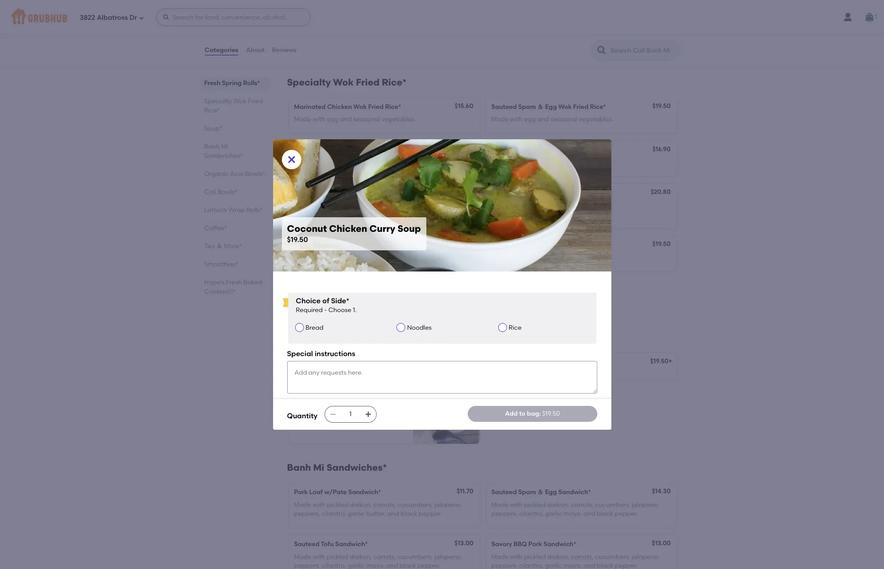Task type: vqa. For each thing, say whether or not it's contained in the screenshot.


Task type: locate. For each thing, give the bounding box(es) containing it.
2 vertical spatial pepper
[[313, 241, 335, 249]]

mi up loaf
[[313, 462, 325, 473]]

garlic for sandwich*
[[348, 562, 365, 569]]

rolls* inside tab
[[243, 79, 260, 87]]

fresh spring rolls*
[[204, 79, 260, 87]]

2 spam from the top
[[519, 489, 536, 496]]

1 vertical spatial mi
[[313, 462, 325, 473]]

1 tofu from the top
[[321, 146, 334, 154]]

made with egg and seasonal vegetables. down black pepper shrimp wok fried rice*
[[294, 254, 416, 261]]

peppers, for bbq
[[492, 562, 518, 569]]

bean inside made with lettuce, bean sprouts, cilantro, and rice vermicelli inside. two rolls served with peanut sauce.
[[549, 32, 564, 39]]

$13.00 for savory bbq pork sandwich*
[[652, 540, 671, 547]]

pepper. inside made with pickled daikon, carrots, cucumbers, jalapeno peppers, cilantro, garlic butter, and black pepper.
[[419, 510, 442, 518]]

2 bbq from the top
[[514, 541, 527, 548]]

made inside made with lettuce, bean sprouts, cilantro, and rice vermicelli inside. two rolls served with peanut sauce.
[[492, 32, 509, 39]]

carrots, for sauteed tofu sandwich*
[[374, 553, 397, 561]]

fresh spring rolls* tab
[[204, 78, 266, 88]]

1 $20.80 from the left
[[454, 188, 474, 196]]

noodles
[[407, 324, 432, 331]]

with down sauteed tofu sandwich*
[[313, 553, 326, 561]]

sprouts,
[[345, 32, 368, 39], [566, 32, 589, 39]]

garlic down savory bbq pork sandwich*
[[546, 562, 563, 569]]

top sirloin wok fried rice*
[[492, 189, 572, 197]]

egg down marinated chicken wok fried rice* at the top left
[[327, 116, 339, 123]]

peppers, down loaf
[[294, 510, 321, 518]]

garlic left butter,
[[348, 510, 365, 518]]

pickled for ＆
[[525, 501, 546, 509]]

shrimp
[[336, 19, 358, 27], [336, 241, 358, 249], [535, 241, 557, 249]]

curry up "input item quantity" number field
[[348, 393, 365, 400]]

marinated chicken wok fried rice*
[[294, 103, 402, 111]]

with up - on the left bottom of page
[[313, 297, 326, 304]]

organic acai bowls* tab
[[204, 169, 266, 179]]

seasonal down house pork ＆ shrimp wok fried rice*
[[551, 254, 578, 261]]

vegetables. inside button
[[382, 297, 416, 304]]

vegetables. for black pepper shrimp wok fried rice*
[[382, 254, 416, 261]]

bread
[[306, 324, 324, 331]]

banh mi sandwiches*
[[204, 143, 243, 160], [287, 462, 387, 473]]

svg image inside '1' button
[[865, 12, 876, 22]]

black
[[294, 19, 311, 27], [382, 202, 399, 209], [294, 241, 311, 249]]

bowls* right acai
[[245, 170, 265, 178]]

egg up - on the left bottom of page
[[327, 297, 339, 304]]

vegetables. for sauteed spam ＆ egg wok fried rice*
[[579, 116, 614, 123]]

rice inside made with lettuce, bean sprouts, cilantro, and rice vermicelli inside. two rolls served with peanut sauce.
[[630, 32, 641, 39]]

black
[[401, 510, 418, 518], [597, 510, 614, 518], [400, 562, 416, 569], [597, 562, 614, 569]]

0 vertical spatial mi
[[221, 143, 228, 150]]

sandwiches*
[[204, 152, 243, 160], [327, 462, 387, 473]]

daikon, down sauteed tofu sandwich*
[[350, 553, 372, 561]]

made with pickled daikon, carrots, cucumbers, jalapeno peppers, cilantro, garlic mayo, and black pepper. for savory bbq pork sandwich*
[[492, 553, 659, 569]]

1 horizontal spatial bean
[[549, 32, 564, 39]]

pickled for pork
[[525, 553, 546, 561]]

0 horizontal spatial banh mi sandwiches*
[[204, 143, 243, 160]]

made with egg and seasonal vegetables. inside button
[[294, 297, 416, 304]]

rolls* right wrap
[[247, 206, 263, 214]]

garlic for ＆
[[546, 510, 563, 518]]

spring up green
[[359, 19, 379, 27]]

cilantro, down savory bbq pork sandwich*
[[520, 562, 544, 569]]

1 vertical spatial specialty wok fried rice*
[[204, 97, 263, 114]]

bean up rolls
[[549, 32, 564, 39]]

made for marinated chicken wok fried rice*
[[294, 116, 312, 123]]

1 vertical spatial bowls*
[[218, 188, 238, 196]]

cilantro, down sauteed spam ＆ egg sandwich*
[[520, 510, 544, 518]]

in
[[323, 41, 328, 48]]

choice
[[296, 297, 321, 305]]

2 $20.80 from the left
[[651, 188, 671, 196]]

specialty wok fried rice*
[[287, 77, 407, 88], [204, 97, 263, 114]]

pickled down sauteed tofu sandwich*
[[327, 553, 349, 561]]

vegetables. for savory bbq pork wok fried rice*
[[579, 159, 614, 166]]

1 vertical spatial banh mi sandwiches*
[[287, 462, 387, 473]]

made inside button
[[294, 297, 312, 304]]

chicken inside coconut chicken curry soup $19.50
[[329, 223, 368, 234]]

peppers,
[[294, 510, 321, 518], [492, 510, 518, 518], [294, 562, 321, 569], [492, 562, 518, 569]]

2 vertical spatial chicken
[[322, 393, 347, 400]]

1 vertical spatial spam
[[519, 489, 536, 496]]

bowls*
[[245, 170, 265, 178], [218, 188, 238, 196]]

stew
[[507, 359, 522, 366]]

garlic down sauteed spam ＆ egg sandwich*
[[546, 510, 563, 518]]

egg down top sirloin wok fried rice*
[[525, 202, 536, 209]]

made with pickled daikon, carrots, cucumbers, jalapeno peppers, cilantro, garlic mayo, and black pepper. for sauteed spam ＆ egg sandwich*
[[492, 501, 659, 518]]

banh up organic in the top of the page
[[204, 143, 220, 150]]

spicy
[[294, 359, 311, 366]]

cilantro, down sauteed tofu sandwich*
[[322, 562, 347, 569]]

1 horizontal spatial rice
[[630, 32, 641, 39]]

0 vertical spatial specialty
[[287, 77, 331, 88]]

specialty
[[287, 77, 331, 88], [204, 97, 232, 105]]

with down black pepper shrimp wok fried rice*
[[313, 254, 326, 261]]

daikon, down savory bbq pork sandwich*
[[548, 553, 570, 561]]

0 horizontal spatial specialty wok fried rice*
[[204, 97, 263, 114]]

chicken for coconut chicken curry soup
[[322, 393, 347, 400]]

mi down soup* tab
[[221, 143, 228, 150]]

specialty wok fried rice* up marinated chicken wok fried rice* at the top left
[[287, 77, 407, 88]]

0 vertical spatial soup*
[[204, 125, 222, 132]]

$11.70
[[457, 488, 474, 495]]

0 vertical spatial egg
[[546, 103, 557, 111]]

daikon, down sauteed spam ＆ egg sandwich*
[[548, 501, 570, 509]]

0 horizontal spatial $16.90
[[456, 145, 474, 153]]

garlic for pork
[[546, 562, 563, 569]]

quantity
[[287, 412, 318, 420]]

seasonal for house pork ＆ shrimp wok fried rice*
[[551, 254, 578, 261]]

0 vertical spatial spring
[[359, 19, 379, 27]]

bean up the in
[[328, 32, 343, 39]]

marinated
[[294, 103, 326, 111]]

0 horizontal spatial $20.80
[[454, 188, 474, 196]]

lettuce wrap rolls*
[[204, 206, 263, 214]]

2 sprouts, from the left
[[566, 32, 589, 39]]

cali bowls* tab
[[204, 187, 266, 197]]

with down 'sauteed spam ＆ egg wok fried rice*'
[[511, 116, 523, 123]]

made for sauteed tofu sandwich*
[[294, 553, 312, 561]]

1 vertical spatial savory
[[492, 541, 513, 548]]

0 vertical spatial bbq
[[514, 146, 527, 154]]

mayo, for sauteed tofu sandwich*
[[367, 562, 385, 569]]

cilantro, down w/pate
[[322, 510, 347, 518]]

curry down lemongrass ribeye beef and black pepper shrimp.  made with egg and seasonal vegetables.
[[370, 223, 396, 234]]

egg for pepper
[[327, 254, 339, 261]]

$16.90 for savory bbq pork wok fried rice*
[[653, 145, 671, 153]]

wok
[[333, 77, 354, 88], [234, 97, 247, 105], [354, 103, 367, 111], [559, 103, 572, 111], [335, 146, 349, 154], [544, 146, 558, 154], [328, 189, 342, 197], [525, 189, 538, 197], [359, 241, 373, 249], [558, 241, 572, 249]]

1 egg from the top
[[546, 103, 557, 111]]

0 horizontal spatial soup*
[[204, 125, 222, 132]]

egg down savory bbq pork wok fried rice*
[[525, 159, 536, 166]]

0 horizontal spatial sandwiches*
[[204, 152, 243, 160]]

made with egg and seasonal vegetables. down house pork ＆ shrimp wok fried rice*
[[492, 254, 614, 261]]

1 sprouts, from the left
[[345, 32, 368, 39]]

beef
[[354, 202, 368, 209], [492, 359, 506, 366]]

1 horizontal spatial $16.90
[[653, 145, 671, 153]]

coconut chicken curry soup image
[[413, 387, 479, 444]]

sauce.
[[627, 41, 647, 48]]

chicken
[[327, 103, 352, 111], [329, 223, 368, 234], [322, 393, 347, 400]]

1 horizontal spatial bowls*
[[245, 170, 265, 178]]

baked
[[244, 279, 262, 286]]

with down lemongrass
[[294, 211, 307, 218]]

beef right ribeye
[[354, 202, 368, 209]]

0 horizontal spatial curry
[[348, 393, 365, 400]]

egg for pork
[[525, 254, 536, 261]]

0 vertical spatial pepper
[[313, 19, 335, 27]]

chicken right marinated
[[327, 103, 352, 111]]

coconut inside coconut chicken curry soup $19.50
[[287, 223, 327, 234]]

specialty wok fried rice* inside specialty wok fried rice* tab
[[204, 97, 263, 114]]

bag:
[[527, 410, 541, 418]]

1 vertical spatial soup*
[[287, 332, 315, 343]]

made with egg and seasonal vegetables. up 1. at the left of the page
[[294, 297, 416, 304]]

rolls* inside tab
[[247, 206, 263, 214]]

pepper
[[313, 19, 335, 27], [400, 202, 422, 209], [313, 241, 335, 249]]

pickled down sauteed spam ＆ egg sandwich*
[[525, 501, 546, 509]]

banh mi sandwiches* up organic in the top of the page
[[204, 143, 243, 160]]

rolls* up specialty wok fried rice* tab
[[243, 79, 260, 87]]

2 vertical spatial black
[[294, 241, 311, 249]]

made
[[492, 32, 509, 39], [294, 116, 312, 123], [492, 116, 509, 123], [294, 159, 312, 166], [492, 159, 509, 166], [448, 202, 465, 209], [492, 202, 509, 209], [294, 254, 312, 261], [492, 254, 509, 261], [294, 297, 312, 304], [294, 501, 312, 509], [492, 501, 509, 509], [294, 553, 312, 561], [492, 553, 509, 561]]

with inside made with bean sprouts, green leaf lettuce, cilantro, wrapped in rice noodle paper
[[314, 32, 326, 39]]

1 vertical spatial svg image
[[365, 411, 372, 418]]

＆ for $15.60
[[538, 103, 544, 111]]

cucumbers, for pork loaf w/pate sandwich*
[[398, 501, 433, 509]]

lettuce wrap rolls* tab
[[204, 205, 266, 215]]

made with egg and seasonal vegetables. down savory bbq pork wok fried rice*
[[492, 159, 614, 166]]

pork
[[529, 146, 543, 154], [512, 241, 526, 249], [294, 489, 308, 496], [529, 541, 543, 548]]

svg image
[[286, 154, 297, 165], [365, 411, 372, 418]]

1 vertical spatial rice
[[330, 41, 341, 48]]

daikon, for w/pate
[[350, 501, 372, 509]]

hope's fresh baked cookies!!!* tab
[[204, 278, 266, 296]]

1 horizontal spatial fresh
[[226, 279, 242, 286]]

turf
[[315, 189, 327, 197]]

fresh up specialty wok fried rice* tab
[[204, 79, 221, 87]]

0 horizontal spatial fresh
[[204, 79, 221, 87]]

banh mi sandwiches* inside 'tab'
[[204, 143, 243, 160]]

1 vertical spatial pepper
[[400, 202, 422, 209]]

with down sauteed spam ＆ egg sandwich*
[[511, 501, 523, 509]]

2 bean from the left
[[549, 32, 564, 39]]

peppers, for spam
[[492, 510, 518, 518]]

Special instructions text field
[[287, 361, 598, 394]]

0 horizontal spatial specialty
[[204, 97, 232, 105]]

banh
[[204, 143, 220, 150], [287, 462, 311, 473]]

curry inside coconut chicken curry soup $19.50
[[370, 223, 396, 234]]

1 savory from the top
[[492, 146, 513, 154]]

1 horizontal spatial sandwiches*
[[327, 462, 387, 473]]

1 horizontal spatial specialty
[[287, 77, 331, 88]]

seasonal for black pepper shrimp wok fried rice*
[[354, 254, 380, 261]]

2 $16.90 from the left
[[653, 145, 671, 153]]

with
[[314, 32, 326, 39], [511, 32, 523, 39], [590, 41, 603, 48], [313, 116, 326, 123], [511, 116, 523, 123], [313, 159, 326, 166], [511, 159, 523, 166], [511, 202, 523, 209], [294, 211, 307, 218], [313, 254, 326, 261], [511, 254, 523, 261], [313, 297, 326, 304], [313, 501, 326, 509], [511, 501, 523, 509], [313, 553, 326, 561], [511, 553, 523, 561]]

paper
[[364, 41, 383, 48]]

lettuce, up inside.
[[525, 32, 547, 39]]

with for top sirloin wok fried rice*
[[511, 202, 523, 209]]

seasonal for marinated chicken wok fried rice*
[[354, 116, 380, 123]]

seasonal for sauteed spam ＆ egg wok fried rice*
[[551, 116, 578, 123]]

sprouts, inside made with bean sprouts, green leaf lettuce, cilantro, wrapped in rice noodle paper
[[345, 32, 368, 39]]

0 horizontal spatial bean
[[328, 32, 343, 39]]

carrots,
[[374, 501, 397, 509], [571, 501, 594, 509], [374, 553, 397, 561], [571, 553, 594, 561]]

carrots, inside made with pickled daikon, carrots, cucumbers, jalapeno peppers, cilantro, garlic butter, and black pepper.
[[374, 501, 397, 509]]

0 vertical spatial svg image
[[286, 154, 297, 165]]

seasonal down sauteed tofu wok fried rice*
[[354, 159, 380, 166]]

1 horizontal spatial spring
[[359, 19, 379, 27]]

seasonal down black pepper shrimp wok fried rice*
[[354, 254, 380, 261]]

1 horizontal spatial specialty wok fried rice*
[[287, 77, 407, 88]]

soup inside coconut chicken curry soup $19.50
[[398, 223, 421, 234]]

pepper. for pork loaf w/pate sandwich*
[[419, 510, 442, 518]]

black for sauteed tofu sandwich*
[[400, 562, 416, 569]]

made with egg and seasonal vegetables. for bbq
[[492, 159, 614, 166]]

sprouts, up served
[[566, 32, 589, 39]]

seasonal down marinated chicken wok fried rice* at the top left
[[354, 116, 380, 123]]

2 tofu from the top
[[321, 541, 334, 548]]

pickled down pork loaf w/pate sandwich*
[[327, 501, 349, 509]]

＆ inside tab
[[217, 243, 223, 250]]

black for sauteed spam ＆ egg sandwich*
[[597, 510, 614, 518]]

vegetables. inside lemongrass ribeye beef and black pepper shrimp.  made with egg and seasonal vegetables.
[[363, 211, 398, 218]]

soup*
[[204, 125, 222, 132], [287, 332, 315, 343]]

pepper up the in
[[313, 19, 335, 27]]

1 horizontal spatial beef
[[492, 359, 506, 366]]

and
[[617, 32, 629, 39], [340, 116, 352, 123], [538, 116, 550, 123], [340, 159, 352, 166], [538, 159, 550, 166], [369, 202, 381, 209], [538, 202, 550, 209], [322, 211, 333, 218], [340, 254, 352, 261], [538, 254, 550, 261], [340, 297, 352, 304], [388, 510, 400, 518], [584, 510, 596, 518], [387, 562, 398, 569], [584, 562, 596, 569]]

shrimp.
[[423, 202, 446, 209]]

shrimp for sprouts,
[[336, 19, 358, 27]]

sauteed spam ＆ egg sandwich*
[[492, 489, 592, 496]]

1 vertical spatial specialty
[[204, 97, 232, 105]]

black inside lemongrass ribeye beef and black pepper shrimp.  made with egg and seasonal vegetables.
[[382, 202, 399, 209]]

pepper down lemongrass
[[313, 241, 335, 249]]

bbq
[[514, 146, 527, 154], [514, 541, 527, 548]]

fresh
[[204, 79, 221, 87], [226, 279, 242, 286]]

vegetables.
[[382, 116, 416, 123], [579, 116, 614, 123], [382, 159, 416, 166], [579, 159, 614, 166], [579, 202, 614, 209], [363, 211, 398, 218], [382, 254, 416, 261], [579, 254, 614, 261], [382, 297, 416, 304]]

with for sauteed spam ＆ egg wok fried rice*
[[511, 116, 523, 123]]

cilantro, for sauteed spam ＆ egg sandwich*
[[520, 510, 544, 518]]

organic acai bowls*
[[204, 170, 265, 178]]

1 vertical spatial egg
[[546, 489, 557, 496]]

acai
[[230, 170, 244, 178]]

lettuce, inside made with lettuce, bean sprouts, cilantro, and rice vermicelli inside. two rolls served with peanut sauce.
[[525, 32, 547, 39]]

1 $16.90 from the left
[[456, 145, 474, 153]]

main navigation navigation
[[0, 0, 885, 34]]

garlic inside made with pickled daikon, carrots, cucumbers, jalapeno peppers, cilantro, garlic butter, and black pepper.
[[348, 510, 365, 518]]

fresh inside hope's fresh baked cookies!!!*
[[226, 279, 242, 286]]

black inside made with pickled daikon, carrots, cucumbers, jalapeno peppers, cilantro, garlic butter, and black pepper.
[[401, 510, 418, 518]]

specialty down fresh spring rolls*
[[204, 97, 232, 105]]

coffee* tab
[[204, 224, 266, 233]]

rice right the in
[[330, 41, 341, 48]]

daikon, for ＆
[[548, 501, 570, 509]]

jalapeno
[[435, 501, 461, 509], [632, 501, 659, 509], [435, 553, 461, 561], [632, 553, 659, 561]]

mi inside banh mi sandwiches*
[[221, 143, 228, 150]]

0 horizontal spatial spring
[[222, 79, 242, 87]]

choice of side* required - choose 1.
[[296, 297, 357, 314]]

1 vertical spatial spring
[[222, 79, 242, 87]]

1 button
[[865, 9, 878, 25]]

1 vertical spatial fresh
[[226, 279, 242, 286]]

egg down house pork ＆ shrimp wok fried rice*
[[525, 254, 536, 261]]

pepper left shrimp.
[[400, 202, 422, 209]]

0 vertical spatial rolls*
[[243, 79, 260, 87]]

0 vertical spatial banh
[[204, 143, 220, 150]]

seasonal down ribeye
[[335, 211, 362, 218]]

specialty wok fried rice* down fresh spring rolls*
[[204, 97, 263, 114]]

bean inside made with bean sprouts, green leaf lettuce, cilantro, wrapped in rice noodle paper
[[328, 32, 343, 39]]

1 horizontal spatial soup*
[[287, 332, 315, 343]]

2 egg from the top
[[546, 489, 557, 496]]

reviews
[[272, 46, 297, 54]]

specialty up marinated
[[287, 77, 331, 88]]

1 spam from the top
[[519, 103, 536, 111]]

curry
[[370, 223, 396, 234], [348, 393, 365, 400]]

and inside made with lettuce, bean sprouts, cilantro, and rice vermicelli inside. two rolls served with peanut sauce.
[[617, 32, 629, 39]]

daikon, inside made with pickled daikon, carrots, cucumbers, jalapeno peppers, cilantro, garlic butter, and black pepper.
[[350, 501, 372, 509]]

svg image right "input item quantity" number field
[[365, 411, 372, 418]]

sauteed for sauteed spam ＆ egg wok fried rice*
[[492, 103, 517, 111]]

1 vertical spatial rolls*
[[247, 206, 263, 214]]

made with egg and seasonal vegetables. button
[[289, 278, 479, 314]]

with down marinated
[[313, 116, 326, 123]]

fresh up cookies!!!*
[[226, 279, 242, 286]]

spring
[[359, 19, 379, 27], [222, 79, 242, 87]]

0 vertical spatial savory
[[492, 146, 513, 154]]

svg image up the surf
[[286, 154, 297, 165]]

rice*
[[382, 77, 407, 88], [385, 103, 402, 111], [591, 103, 607, 111], [204, 107, 220, 114], [367, 146, 383, 154], [576, 146, 592, 154], [360, 189, 376, 197], [556, 189, 572, 197], [391, 241, 407, 249], [590, 241, 606, 249]]

soup* tab
[[204, 124, 266, 133]]

with for sauteed tofu sandwich*
[[313, 553, 326, 561]]

$15.60
[[455, 102, 474, 110]]

1 vertical spatial curry
[[348, 393, 365, 400]]

made with egg and seasonal vegetables. for spam
[[492, 116, 614, 123]]

1 vertical spatial black
[[382, 202, 399, 209]]

pepper for black pepper shrimp wok fried rice*
[[313, 241, 335, 249]]

mi
[[221, 143, 228, 150], [313, 462, 325, 473]]

with down sirloin
[[511, 202, 523, 209]]

1 horizontal spatial banh mi sandwiches*
[[287, 462, 387, 473]]

cilantro,
[[425, 32, 450, 39], [591, 32, 615, 39], [322, 510, 347, 518], [520, 510, 544, 518], [322, 562, 347, 569], [520, 562, 544, 569]]

banh up loaf
[[287, 462, 311, 473]]

1 vertical spatial bbq
[[514, 541, 527, 548]]

0 horizontal spatial beef
[[354, 202, 368, 209]]

0 horizontal spatial rice
[[330, 41, 341, 48]]

search icon image
[[597, 45, 607, 56]]

1 bean from the left
[[328, 32, 343, 39]]

0 horizontal spatial lettuce,
[[401, 32, 424, 39]]

2 savory from the top
[[492, 541, 513, 548]]

0 vertical spatial black
[[294, 19, 311, 27]]

wrapped
[[294, 41, 321, 48]]

0 vertical spatial sandwiches*
[[204, 152, 243, 160]]

1 horizontal spatial sprouts,
[[566, 32, 589, 39]]

1 horizontal spatial $20.80
[[651, 188, 671, 196]]

cucumbers, inside made with pickled daikon, carrots, cucumbers, jalapeno peppers, cilantro, garlic butter, and black pepper.
[[398, 501, 433, 509]]

soup* up banh mi sandwiches* 'tab'
[[204, 125, 222, 132]]

with for pork loaf w/pate sandwich*
[[313, 501, 326, 509]]

0 vertical spatial chicken
[[327, 103, 352, 111]]

made for black pepper shrimp wok fried rice*
[[294, 254, 312, 261]]

$13.00
[[455, 540, 474, 547], [652, 540, 671, 547]]

0 horizontal spatial banh
[[204, 143, 220, 150]]

black for black pepper shrimp spring roll w/peanut sauce*
[[294, 19, 311, 27]]

choose
[[329, 307, 352, 314]]

1 bbq from the top
[[514, 146, 527, 154]]

made with egg and seasonal vegetables. down marinated chicken wok fried rice* at the top left
[[294, 116, 416, 123]]

0 vertical spatial bowls*
[[245, 170, 265, 178]]

0 horizontal spatial sprouts,
[[345, 32, 368, 39]]

0 vertical spatial beef
[[354, 202, 368, 209]]

coconut up "quantity"
[[294, 393, 321, 400]]

cali bowls*
[[204, 188, 238, 196]]

jalapeno inside made with pickled daikon, carrots, cucumbers, jalapeno peppers, cilantro, garlic butter, and black pepper.
[[435, 501, 461, 509]]

daikon, for sandwich*
[[350, 553, 372, 561]]

soup* inside tab
[[204, 125, 222, 132]]

svg image
[[865, 12, 876, 22], [163, 14, 170, 21], [139, 15, 144, 21], [330, 411, 337, 418]]

1 vertical spatial banh
[[287, 462, 311, 473]]

peppers, down sauteed tofu sandwich*
[[294, 562, 321, 569]]

seasonal down 'sauteed spam ＆ egg wok fried rice*'
[[551, 116, 578, 123]]

0 horizontal spatial bowls*
[[218, 188, 238, 196]]

egg down lemongrass
[[308, 211, 320, 218]]

beef left stew at the bottom of page
[[492, 359, 506, 366]]

chicken up black pepper shrimp wok fried rice*
[[329, 223, 368, 234]]

0 vertical spatial banh mi sandwiches*
[[204, 143, 243, 160]]

1 vertical spatial coconut
[[294, 393, 321, 400]]

cucumbers, for savory bbq pork sandwich*
[[596, 553, 631, 561]]

lettuce, down the w/peanut
[[401, 32, 424, 39]]

with down savory bbq pork sandwich*
[[511, 553, 523, 561]]

cilantro, for pork loaf w/pate sandwich*
[[322, 510, 347, 518]]

egg down black pepper shrimp wok fried rice*
[[327, 254, 339, 261]]

carrots, for sauteed spam ＆ egg sandwich*
[[571, 501, 594, 509]]

with down house
[[511, 254, 523, 261]]

egg down sauteed tofu wok fried rice*
[[327, 159, 339, 166]]

sandwiches* up pork loaf w/pate sandwich*
[[327, 462, 387, 473]]

noodle
[[342, 41, 363, 48]]

seasonal up 1. at the left of the page
[[354, 297, 380, 304]]

cilantro, up search icon
[[591, 32, 615, 39]]

made with egg and seasonal vegetables. down 'sauteed spam ＆ egg wok fried rice*'
[[492, 116, 614, 123]]

cilantro, inside made with pickled daikon, carrots, cucumbers, jalapeno peppers, cilantro, garlic butter, and black pepper.
[[322, 510, 347, 518]]

1 $13.00 from the left
[[455, 540, 474, 547]]

with down sauteed tofu wok fried rice*
[[313, 159, 326, 166]]

1 horizontal spatial lettuce,
[[525, 32, 547, 39]]

made with egg and seasonal vegetables. for chicken
[[294, 116, 416, 123]]

made with egg and seasonal vegetables.
[[294, 116, 416, 123], [492, 116, 614, 123], [294, 159, 416, 166], [492, 159, 614, 166], [492, 202, 614, 209], [294, 254, 416, 261], [492, 254, 614, 261], [294, 297, 416, 304]]

beef stew soup
[[492, 359, 539, 366]]

2 lettuce, from the left
[[525, 32, 547, 39]]

savory for savory bbq pork wok fried rice*
[[492, 146, 513, 154]]

made inside lemongrass ribeye beef and black pepper shrimp.  made with egg and seasonal vegetables.
[[448, 202, 465, 209]]

soup* up special
[[287, 332, 315, 343]]

pepper.
[[419, 510, 442, 518], [615, 510, 639, 518], [418, 562, 441, 569], [615, 562, 639, 569]]

0 horizontal spatial mi
[[221, 143, 228, 150]]

0 vertical spatial rice
[[630, 32, 641, 39]]

rolls*
[[243, 79, 260, 87], [247, 206, 263, 214]]

seasonal for savory bbq pork wok fried rice*
[[551, 159, 578, 166]]

1 horizontal spatial curry
[[370, 223, 396, 234]]

0 vertical spatial spam
[[519, 103, 536, 111]]

1 vertical spatial tofu
[[321, 541, 334, 548]]

with for savory bbq pork wok fried rice*
[[511, 159, 523, 166]]

seasonal down savory bbq pork wok fried rice*
[[551, 159, 578, 166]]

egg down 'sauteed spam ＆ egg wok fried rice*'
[[525, 116, 536, 123]]

surf ＆ turf wok fried rice*
[[294, 189, 376, 197]]

banh mi sandwiches* up pork loaf w/pate sandwich*
[[287, 462, 387, 473]]

egg for sirloin
[[525, 202, 536, 209]]

pickled inside made with pickled daikon, carrots, cucumbers, jalapeno peppers, cilantro, garlic butter, and black pepper.
[[327, 501, 349, 509]]

0 vertical spatial coconut
[[287, 223, 327, 234]]

with inside lemongrass ribeye beef and black pepper shrimp.  made with egg and seasonal vegetables.
[[294, 211, 307, 218]]

with down savory bbq pork wok fried rice*
[[511, 159, 523, 166]]

with for sauteed spam ＆ egg sandwich*
[[511, 501, 523, 509]]

daikon, up butter,
[[350, 501, 372, 509]]

garlic down sauteed tofu sandwich*
[[348, 562, 365, 569]]

hope's
[[204, 279, 225, 286]]

peppers, up savory bbq pork sandwich*
[[492, 510, 518, 518]]

1 horizontal spatial $13.00
[[652, 540, 671, 547]]

garlic
[[348, 510, 365, 518], [546, 510, 563, 518], [348, 562, 365, 569], [546, 562, 563, 569]]

peppers, inside made with pickled daikon, carrots, cucumbers, jalapeno peppers, cilantro, garlic butter, and black pepper.
[[294, 510, 321, 518]]

rice up sauce.
[[630, 32, 641, 39]]

made for house pork ＆ shrimp wok fried rice*
[[492, 254, 509, 261]]

pepper for black pepper shrimp spring roll w/peanut sauce*
[[313, 19, 335, 27]]

sandwiches* up organic in the top of the page
[[204, 152, 243, 160]]

pepper. for sauteed tofu sandwich*
[[418, 562, 441, 569]]

spring up specialty wok fried rice* tab
[[222, 79, 242, 87]]

sprouts, up the noodle
[[345, 32, 368, 39]]

1 vertical spatial chicken
[[329, 223, 368, 234]]

vegetables. for sauteed tofu wok fried rice*
[[382, 159, 416, 166]]

＆
[[538, 103, 544, 111], [308, 189, 314, 197], [528, 241, 534, 249], [217, 243, 223, 250], [538, 489, 544, 496]]

2 $13.00 from the left
[[652, 540, 671, 547]]

made for sauteed tofu wok fried rice*
[[294, 159, 312, 166]]

0 vertical spatial curry
[[370, 223, 396, 234]]

0 vertical spatial fresh
[[204, 79, 221, 87]]

made with egg and seasonal vegetables. down sauteed tofu wok fried rice*
[[294, 159, 416, 166]]

made for sauteed spam ＆ egg sandwich*
[[492, 501, 509, 509]]

made inside made with pickled daikon, carrots, cucumbers, jalapeno peppers, cilantro, garlic butter, and black pepper.
[[294, 501, 312, 509]]

coconut down lemongrass
[[287, 223, 327, 234]]

1 lettuce, from the left
[[401, 32, 424, 39]]

lettuce, inside made with bean sprouts, green leaf lettuce, cilantro, wrapped in rice noodle paper
[[401, 32, 424, 39]]

chicken up "input item quantity" number field
[[322, 393, 347, 400]]

0 vertical spatial tofu
[[321, 146, 334, 154]]

1 vertical spatial beef
[[492, 359, 506, 366]]

with inside made with pickled daikon, carrots, cucumbers, jalapeno peppers, cilantro, garlic butter, and black pepper.
[[313, 501, 326, 509]]

0 horizontal spatial $13.00
[[455, 540, 474, 547]]

made with egg and seasonal vegetables. for pepper
[[294, 254, 416, 261]]



Task type: describe. For each thing, give the bounding box(es) containing it.
mayo, for savory bbq pork sandwich*
[[564, 562, 583, 569]]

coconut for coconut chicken curry soup
[[294, 393, 321, 400]]

mayo, for sauteed spam ＆ egg sandwich*
[[564, 510, 583, 518]]

of
[[323, 297, 330, 305]]

jalapeno for savory bbq pork sandwich*
[[632, 553, 659, 561]]

rice inside made with bean sprouts, green leaf lettuce, cilantro, wrapped in rice noodle paper
[[330, 41, 341, 48]]

with for house pork ＆ shrimp wok fried rice*
[[511, 254, 523, 261]]

vegetables. for house pork ＆ shrimp wok fried rice*
[[579, 254, 614, 261]]

made for savory bbq pork wok fried rice*
[[492, 159, 509, 166]]

$16.90 for sauteed tofu wok fried rice*
[[456, 145, 474, 153]]

bbq for egg
[[514, 146, 527, 154]]

ribeye
[[332, 202, 353, 209]]

house
[[492, 241, 511, 249]]

with for sauteed tofu wok fried rice*
[[313, 159, 326, 166]]

made with egg and seasonal vegetables. for pork
[[492, 254, 614, 261]]

sirloin
[[504, 189, 523, 197]]

black for black pepper shrimp wok fried rice*
[[294, 241, 311, 249]]

hope's fresh baked cookies!!!*
[[204, 279, 262, 295]]

and inside button
[[340, 297, 352, 304]]

rolls
[[556, 41, 567, 48]]

cilantro, inside made with bean sprouts, green leaf lettuce, cilantro, wrapped in rice noodle paper
[[425, 32, 450, 39]]

house pork ＆ shrimp wok fried rice*
[[492, 241, 606, 249]]

tofu for pickled
[[321, 541, 334, 548]]

cucumbers, for sauteed tofu sandwich*
[[398, 553, 433, 561]]

specialty wok fried rice* tab
[[204, 97, 266, 115]]

leaf
[[389, 32, 400, 39]]

sandwiches* inside banh mi sandwiches* 'tab'
[[204, 152, 243, 160]]

fried inside tab
[[248, 97, 263, 105]]

to
[[520, 410, 526, 418]]

$19.50 +
[[651, 358, 673, 365]]

＆ for $19.50
[[528, 241, 534, 249]]

made for sauteed spam ＆ egg wok fried rice*
[[492, 116, 509, 123]]

spring inside tab
[[222, 79, 242, 87]]

daikon, for pork
[[548, 553, 570, 561]]

sauce*
[[425, 19, 447, 27]]

seasonal inside button
[[354, 297, 380, 304]]

cilantro, for sauteed tofu sandwich*
[[322, 562, 347, 569]]

banh mi sandwiches* tab
[[204, 142, 266, 160]]

noodle
[[312, 359, 334, 366]]

egg for banh mi sandwiches*
[[546, 489, 557, 496]]

chicken for marinated chicken wok fried rice*
[[327, 103, 352, 111]]

tea
[[204, 243, 215, 250]]

sauteed for sauteed spam ＆ egg sandwich*
[[492, 489, 517, 496]]

wrap
[[229, 206, 245, 214]]

lemongrass ribeye beef and black pepper shrimp.  made with egg and seasonal vegetables.
[[294, 202, 465, 218]]

reviews button
[[272, 34, 297, 66]]

made
[[294, 32, 312, 39]]

jalapeno for sauteed tofu sandwich*
[[435, 553, 461, 561]]

made for top sirloin wok fried rice*
[[492, 202, 509, 209]]

rice* inside tab
[[204, 107, 220, 114]]

cilantro, inside made with lettuce, bean sprouts, cilantro, and rice vermicelli inside. two rolls served with peanut sauce.
[[591, 32, 615, 39]]

side*
[[331, 297, 350, 305]]

1.
[[353, 307, 357, 314]]

rolls* for lettuce wrap rolls*
[[247, 206, 263, 214]]

with up the "vermicelli"
[[511, 32, 523, 39]]

add
[[506, 410, 518, 418]]

rice
[[509, 324, 522, 331]]

w/pate
[[325, 489, 347, 496]]

dr
[[130, 14, 137, 21]]

coconut chicken curry soup $19.50
[[287, 223, 421, 244]]

egg for chicken
[[327, 116, 339, 123]]

jalapeno for pork loaf w/pate sandwich*
[[435, 501, 461, 509]]

$14.30
[[653, 488, 671, 495]]

+
[[669, 358, 673, 365]]

special instructions
[[287, 350, 356, 358]]

made with egg and seasonal vegetables. for tofu
[[294, 159, 416, 166]]

two
[[542, 41, 554, 48]]

cilantro, for savory bbq pork sandwich*
[[520, 562, 544, 569]]

made with lettuce, bean sprouts, cilantro, and rice vermicelli inside. two rolls served with peanut sauce.
[[492, 32, 647, 48]]

sauteed for sauteed tofu wok fried rice*
[[294, 146, 320, 154]]

albatross
[[97, 14, 128, 21]]

egg for specialty wok fried rice*
[[546, 103, 557, 111]]

seasonal for sauteed tofu wok fried rice*
[[354, 159, 380, 166]]

savory bbq pork sandwich*
[[492, 541, 577, 548]]

chicken for coconut chicken curry soup $19.50
[[329, 223, 368, 234]]

made with pickled daikon, carrots, cucumbers, jalapeno peppers, cilantro, garlic mayo, and black pepper. for sauteed tofu sandwich*
[[294, 553, 461, 569]]

spam for specialty wok fried rice*
[[519, 103, 536, 111]]

beef inside lemongrass ribeye beef and black pepper shrimp.  made with egg and seasonal vegetables.
[[354, 202, 368, 209]]

inside.
[[522, 41, 541, 48]]

categories button
[[204, 34, 239, 66]]

pork loaf w/pate sandwich*
[[294, 489, 381, 496]]

egg for tofu
[[327, 159, 339, 166]]

required
[[296, 307, 323, 314]]

spicy noodle soup
[[294, 359, 351, 366]]

＆ for $11.70
[[538, 489, 544, 496]]

smoothies* tab
[[204, 260, 266, 269]]

Search Cali Banh Mi search field
[[610, 46, 677, 55]]

1
[[876, 13, 878, 21]]

with for black pepper shrimp spring roll w/peanut sauce*
[[314, 32, 326, 39]]

loaf
[[310, 489, 323, 496]]

3822 albatross dr
[[80, 14, 137, 21]]

more*
[[224, 243, 242, 250]]

Input item quantity number field
[[341, 407, 361, 422]]

1 horizontal spatial svg image
[[365, 411, 372, 418]]

peppers, for tofu
[[294, 562, 321, 569]]

made for savory bbq pork sandwich*
[[492, 553, 509, 561]]

cali
[[204, 188, 216, 196]]

organic
[[204, 170, 229, 178]]

made with bean sprouts, green leaf lettuce, cilantro, wrapped in rice noodle paper
[[294, 32, 450, 48]]

green
[[370, 32, 387, 39]]

$13.00 for sauteed tofu sandwich*
[[455, 540, 474, 547]]

tea ＆ more* tab
[[204, 242, 266, 251]]

pepper. for sauteed spam ＆ egg sandwich*
[[615, 510, 639, 518]]

seasonal inside lemongrass ribeye beef and black pepper shrimp.  made with egg and seasonal vegetables.
[[335, 211, 362, 218]]

$20.80 for made with egg and seasonal vegetables.
[[651, 188, 671, 196]]

peanut
[[604, 41, 626, 48]]

sprouts, inside made with lettuce, bean sprouts, cilantro, and rice vermicelli inside. two rolls served with peanut sauce.
[[566, 32, 589, 39]]

vermicelli
[[492, 41, 520, 48]]

sauteed tofu wok fried rice*
[[294, 146, 383, 154]]

coffee*
[[204, 224, 227, 232]]

w/peanut
[[393, 19, 423, 27]]

0 horizontal spatial svg image
[[286, 154, 297, 165]]

specialty inside tab
[[204, 97, 232, 105]]

egg for bbq
[[525, 159, 536, 166]]

vegetables. for marinated chicken wok fried rice*
[[382, 116, 416, 123]]

made with lettuce, bean sprouts, cilantro, and rice vermicelli inside. two rolls served with peanut sauce. button
[[487, 14, 677, 58]]

savory for savory bbq pork sandwich*
[[492, 541, 513, 548]]

banh inside banh mi sandwiches*
[[204, 143, 220, 150]]

made with pickled daikon, carrots, cucumbers, jalapeno peppers, cilantro, garlic butter, and black pepper.
[[294, 501, 461, 518]]

0 vertical spatial specialty wok fried rice*
[[287, 77, 407, 88]]

black for savory bbq pork sandwich*
[[597, 562, 614, 569]]

with for marinated chicken wok fried rice*
[[313, 116, 326, 123]]

shrimp for and
[[336, 241, 358, 249]]

surf
[[294, 189, 306, 197]]

1 vertical spatial sandwiches*
[[327, 462, 387, 473]]

made with egg and seasonal vegetables. for sirloin
[[492, 202, 614, 209]]

curry for coconut chicken curry soup
[[348, 393, 365, 400]]

lemongrass
[[294, 202, 331, 209]]

rolls* for fresh spring rolls*
[[243, 79, 260, 87]]

with right served
[[590, 41, 603, 48]]

cucumbers, for sauteed spam ＆ egg sandwich*
[[596, 501, 631, 509]]

served
[[569, 41, 589, 48]]

cookies!!!*
[[204, 288, 236, 295]]

carrots, for savory bbq pork sandwich*
[[571, 553, 594, 561]]

pickled for sandwich*
[[327, 553, 349, 561]]

add to bag: $19.50
[[506, 410, 560, 418]]

egg inside lemongrass ribeye beef and black pepper shrimp.  made with egg and seasonal vegetables.
[[308, 211, 320, 218]]

1 horizontal spatial mi
[[313, 462, 325, 473]]

categories
[[205, 46, 239, 54]]

black for pork loaf w/pate sandwich*
[[401, 510, 418, 518]]

pepper inside lemongrass ribeye beef and black pepper shrimp.  made with egg and seasonal vegetables.
[[400, 202, 422, 209]]

and inside made with pickled daikon, carrots, cucumbers, jalapeno peppers, cilantro, garlic butter, and black pepper.
[[388, 510, 400, 518]]

with for black pepper shrimp wok fried rice*
[[313, 254, 326, 261]]

wok inside tab
[[234, 97, 247, 105]]

-
[[325, 307, 327, 314]]

lettuce
[[204, 206, 227, 214]]

black pepper shrimp wok fried rice*
[[294, 241, 407, 249]]

$19.50 inside coconut chicken curry soup $19.50
[[287, 236, 308, 244]]

peppers, for loaf
[[294, 510, 321, 518]]

jalapeno for sauteed spam ＆ egg sandwich*
[[632, 501, 659, 509]]

sauteed tofu sandwich*
[[294, 541, 368, 548]]

coconut for coconut chicken curry soup $19.50
[[287, 223, 327, 234]]

egg for spam
[[525, 116, 536, 123]]

$20.80 for lemongrass ribeye beef and black pepper shrimp.  made with egg and seasonal vegetables.
[[454, 188, 474, 196]]

pickled for w/pate
[[327, 501, 349, 509]]

coconut chicken curry soup
[[294, 393, 382, 400]]

butter,
[[367, 510, 386, 518]]

vegetables. for top sirloin wok fried rice*
[[579, 202, 614, 209]]

instructions
[[315, 350, 356, 358]]

1 horizontal spatial banh
[[287, 462, 311, 473]]

with inside button
[[313, 297, 326, 304]]

about
[[246, 46, 265, 54]]

special
[[287, 350, 313, 358]]

bbq for pickled
[[514, 541, 527, 548]]

tofu for egg
[[321, 146, 334, 154]]

pepper. for savory bbq pork sandwich*
[[615, 562, 639, 569]]

smoothies*
[[204, 261, 239, 268]]

with for savory bbq pork sandwich*
[[511, 553, 523, 561]]

about button
[[246, 34, 265, 66]]

tea ＆ more*
[[204, 243, 242, 250]]

garlic for w/pate
[[348, 510, 365, 518]]

sauteed spam ＆ egg wok fried rice*
[[492, 103, 607, 111]]

fresh inside tab
[[204, 79, 221, 87]]

egg inside button
[[327, 297, 339, 304]]



